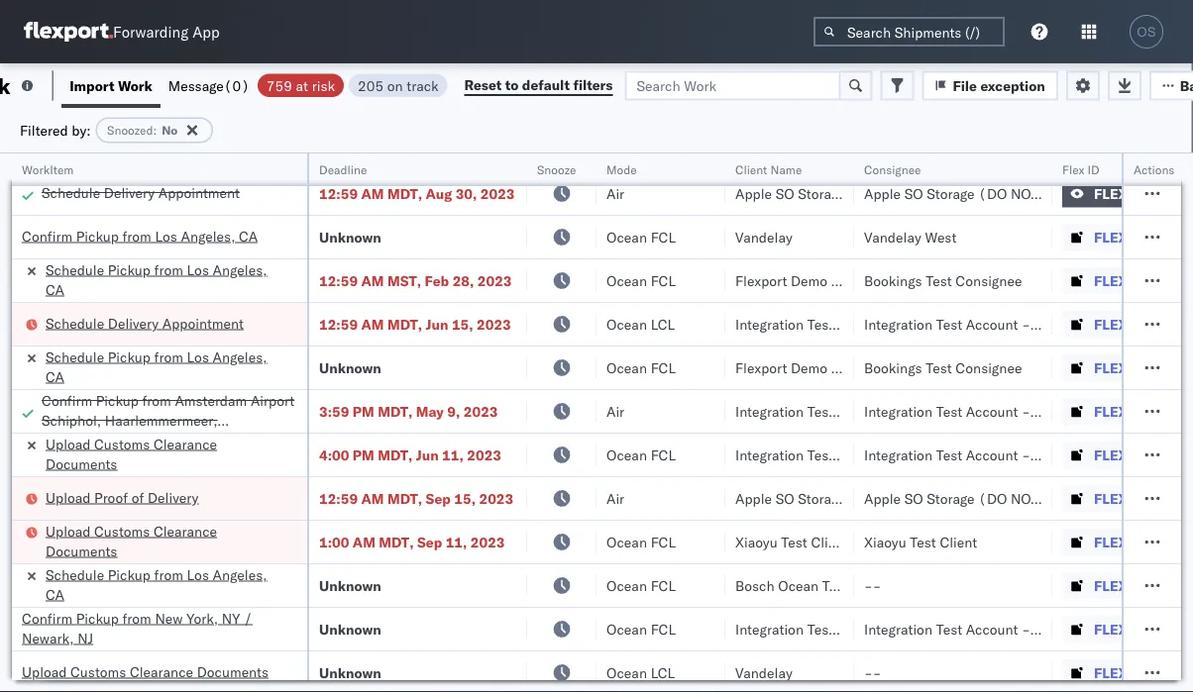Task type: describe. For each thing, give the bounding box(es) containing it.
0 vertical spatial upload customs clearance documents link
[[46, 435, 281, 474]]

ca for flexport schedule pickup from los angeles, ca link
[[46, 368, 64, 386]]

schedule for schedule pickup from los angeles, ca link for bosch
[[46, 566, 104, 584]]

track
[[407, 77, 439, 94]]

snooze
[[537, 162, 576, 177]]

customs for upload customs clearance documents "link" corresponding to the topmost 'upload customs clearance documents' button
[[94, 523, 150, 540]]

12:59 for 12:59 am mdt, sep 15, 2023
[[319, 490, 358, 507]]

2397337
[[1137, 665, 1193, 682]]

filters
[[573, 76, 613, 94]]

2 on from the left
[[1034, 316, 1055, 333]]

west
[[925, 228, 957, 246]]

swarovski
[[1034, 621, 1097, 638]]

2023 for 12:59 am mdt, sep 15, 2023
[[479, 490, 514, 507]]

test for flex-2248852
[[936, 621, 963, 638]]

los up york,
[[187, 566, 209, 584]]

schedule pickup from los angeles, ca link for flexport
[[46, 347, 281, 387]]

appointment for the bottom the schedule delivery appointment link
[[162, 315, 244, 332]]

2 ag from the left
[[1058, 316, 1078, 333]]

filtered by:
[[20, 121, 91, 139]]

reset to default filters
[[464, 76, 613, 94]]

2 xiaoyu test client from the left
[[864, 534, 977, 551]]

0 vertical spatial schedule delivery appointment link
[[42, 183, 240, 203]]

forwarding
[[113, 22, 189, 41]]

delivery for the bottommost schedule delivery appointment button
[[108, 315, 159, 332]]

mdt, for 12:59 am mdt, jun 15, 2023
[[388, 316, 422, 333]]

confirm pickup from amsterdam airport schiphol, haarlemmermeer, netherlands button
[[42, 391, 297, 449]]

2345290
[[1137, 185, 1193, 202]]

1893088
[[1137, 359, 1193, 377]]

os button
[[1124, 9, 1170, 55]]

forwarding app
[[113, 22, 220, 41]]

schedule delivery appointment for the bottom the schedule delivery appointment link
[[46, 315, 244, 332]]

account for flex-2248852
[[966, 621, 1018, 638]]

2 xiaoyu from the left
[[864, 534, 907, 551]]

confirm pickup from new york, ny / newark, nj link
[[22, 609, 285, 649]]

schedule for third schedule pickup from los angeles, ca link from the bottom of the page
[[46, 261, 104, 279]]

flex-2248852
[[1094, 621, 1193, 638]]

madrid–
[[187, 130, 239, 148]]

app
[[192, 22, 220, 41]]

airport
[[251, 392, 295, 409]]

flex-1919147
[[1094, 272, 1193, 289]]

mdt, for 1:00 am mdt, sep 11, 2023
[[379, 534, 414, 551]]

am for 12:59 am mdt, aug 30, 2023
[[361, 185, 384, 202]]

upload down schiphol,
[[46, 436, 91, 453]]

sep for 11,
[[417, 534, 442, 551]]

ocean for flex-1889408
[[607, 577, 647, 595]]

lcl for vandelay
[[651, 665, 675, 682]]

confirm pickup from amsterdam airport schiphol, haarlemmermeer, netherlands link
[[42, 391, 297, 449]]

2023 for 12:59 am mdt, jun 15, 2023
[[477, 316, 511, 333]]

confirm pickup from los angeles, ca
[[22, 227, 258, 245]]

ny
[[222, 610, 240, 627]]

fcl for flex-1889408
[[651, 577, 676, 595]]

bosch ocean test
[[735, 577, 849, 595]]

client name button
[[726, 158, 835, 177]]

reset to default filters button
[[453, 71, 625, 101]]

flexport demo consignee for flex-1893088
[[735, 359, 898, 377]]

delivery for the top schedule delivery appointment button
[[104, 184, 155, 201]]

customs for bottommost 'upload customs clearance documents' button's upload customs clearance documents "link"
[[70, 664, 126, 681]]

account for flex-2130383
[[966, 447, 1018, 464]]

air for 12:59 am mdt, sep 15, 2023
[[607, 490, 625, 507]]

2023 for 1:00 am mdt, sep 11, 2023
[[471, 534, 505, 551]]

no
[[162, 123, 178, 138]]

bosch
[[735, 577, 775, 595]]

schedule pickup from madrid– barajas airport, madrid, spain link
[[46, 129, 281, 169]]

flex-2318886
[[1094, 534, 1193, 551]]

bookings test consignee for flex-1919147
[[864, 272, 1022, 289]]

unknown for flex-2397337
[[319, 665, 381, 682]]

Search Work text field
[[625, 71, 841, 101]]

15, for sep
[[454, 490, 476, 507]]

york,
[[186, 610, 218, 627]]

test for flex-2318886
[[910, 534, 936, 551]]

0 vertical spatial upload customs clearance documents button
[[46, 522, 281, 563]]

ocean for flex-1662119
[[607, 228, 647, 246]]

mdt, for 12:59 am mdt, aug 30, 2023
[[388, 185, 422, 202]]

9,
[[447, 403, 460, 420]]

by:
[[72, 121, 91, 139]]

11, for sep
[[446, 534, 467, 551]]

ca for third schedule pickup from los angeles, ca link from the bottom of the page
[[46, 281, 64, 298]]

confirm pickup from new york, ny / newark, nj
[[22, 610, 252, 647]]

test for flex-1919147
[[926, 272, 952, 289]]

os
[[1137, 24, 1156, 39]]

205 on track
[[358, 77, 439, 94]]

upload proof of delivery
[[46, 489, 199, 506]]

1919147
[[1137, 272, 1193, 289]]

import work
[[70, 77, 153, 94]]

2 horizontal spatial client
[[940, 534, 977, 551]]

1 ag from the left
[[930, 316, 949, 333]]

fcl for flex-2130383
[[651, 447, 676, 464]]

flex- for 2258423
[[1094, 141, 1137, 159]]

forwarding app link
[[24, 22, 220, 42]]

integration test account - karl lagerfeld for flex-2130383
[[864, 447, 1122, 464]]

4:00 pm mdt, jun 11, 2023
[[319, 447, 502, 464]]

import work button
[[62, 63, 160, 108]]

air for 12:59 am mdt, aug 30, 2023
[[607, 185, 625, 202]]

schedule pickup from madrid– barajas airport, madrid, spain
[[46, 130, 239, 168]]

client name
[[735, 162, 802, 177]]

upload customs clearance documents link for the topmost 'upload customs clearance documents' button
[[46, 522, 281, 561]]

of
[[132, 489, 144, 506]]

ca for confirm pickup from los angeles, ca link
[[239, 227, 258, 245]]

integration test account - karl lagerfeld for flex-2130497
[[864, 403, 1122, 420]]

schedule delivery appointment for the schedule delivery appointment link to the top
[[42, 184, 240, 201]]

nj
[[77, 630, 93, 647]]

1 vertical spatial upload customs clearance documents button
[[22, 663, 269, 684]]

2318886
[[1137, 534, 1193, 551]]

pickup for third schedule pickup from los angeles, ca link from the bottom of the page
[[108, 261, 151, 279]]

flex-2130383
[[1094, 447, 1193, 464]]

2130383
[[1137, 447, 1193, 464]]

mode button
[[597, 158, 706, 177]]

ba
[[1180, 77, 1193, 94]]

pickup for schedule pickup from los angeles, ca link for bosch
[[108, 566, 151, 584]]

integration for flex-2389690
[[864, 316, 933, 333]]

ocean lcl for integration test account - on ag
[[607, 316, 675, 333]]

12:59 am mdt, jun 15, 2023
[[319, 316, 511, 333]]

demo for flex-1919147
[[791, 272, 828, 289]]

work
[[118, 77, 153, 94]]

1 xiaoyu test client from the left
[[735, 534, 849, 551]]

ocean for flex-2130383
[[607, 447, 647, 464]]

test for flex-2130383
[[936, 447, 963, 464]]

filtered
[[20, 121, 68, 139]]

vandelay left "west"
[[864, 228, 922, 246]]

flex-1893088
[[1094, 359, 1193, 377]]

unknown for flex-1889408
[[319, 577, 381, 595]]

from for flexport schedule pickup from los angeles, ca link
[[154, 348, 183, 366]]

ocean for flex-1919147
[[607, 272, 647, 289]]

integration for flex-2248852
[[864, 621, 933, 638]]

flex-2342348
[[1094, 490, 1193, 507]]

clearance for top upload customs clearance documents "link"
[[154, 436, 217, 453]]

flex- for 2130383
[[1094, 447, 1137, 464]]

los up amsterdam
[[187, 348, 209, 366]]

0 vertical spatial schedule delivery appointment button
[[42, 183, 240, 205]]

flex-2345290
[[1094, 185, 1193, 202]]

sep for 15,
[[426, 490, 451, 507]]

account for flex-2130497
[[966, 403, 1018, 420]]

documents for the topmost 'upload customs clearance documents' button
[[46, 543, 117, 560]]

reset
[[464, 76, 502, 94]]

new
[[155, 610, 183, 627]]

fcl for flex-1893088
[[651, 359, 676, 377]]

upload down upload proof of delivery button
[[46, 523, 91, 540]]

flex-1889408
[[1094, 577, 1193, 595]]

from for confirm pickup from new york, ny / newark, nj 'link'
[[122, 610, 151, 627]]

1 schedule pickup from los angeles, ca from the top
[[46, 261, 267, 298]]

2130497
[[1137, 403, 1193, 420]]

flex- for 1919147
[[1094, 272, 1137, 289]]

ocean for flex-2389690
[[607, 316, 647, 333]]

from for confirm pickup from amsterdam airport schiphol, haarlemmermeer, netherlands link
[[142, 392, 171, 409]]

apparel
[[780, 141, 829, 159]]

/
[[244, 610, 252, 627]]

clearance for bottommost 'upload customs clearance documents' button's upload customs clearance documents "link"
[[130, 664, 193, 681]]

madrid,
[[148, 150, 197, 168]]

amsterdam
[[175, 392, 247, 409]]

integration test account - swarovski
[[864, 621, 1097, 638]]

flex id button
[[1053, 158, 1191, 177]]

30,
[[456, 185, 477, 202]]

flex-1662119
[[1094, 228, 1193, 246]]

default
[[522, 76, 570, 94]]

bookings for flex-1919147
[[864, 272, 922, 289]]

flex- for 2389690
[[1094, 316, 1137, 333]]

ba button
[[1150, 71, 1193, 101]]

upload proof of delivery link
[[46, 488, 199, 508]]

1:00 am mdt, sep 11, 2023
[[319, 534, 505, 551]]

on
[[387, 77, 403, 94]]

mdt, for 12:59 am mdt, sep 15, 2023
[[388, 490, 422, 507]]

feb
[[425, 272, 449, 289]]

flex- for 1662119
[[1094, 228, 1137, 246]]

proof
[[94, 489, 128, 506]]

resize handle column header for mode
[[702, 154, 726, 693]]

client inside button
[[735, 162, 768, 177]]

snoozed
[[107, 123, 153, 138]]



Task type: locate. For each thing, give the bounding box(es) containing it.
2342348
[[1137, 490, 1193, 507]]

flex- down flex-1893088
[[1094, 403, 1137, 420]]

schedule delivery appointment
[[42, 184, 240, 201], [46, 315, 244, 332]]

los down confirm pickup from los angeles, ca button at the left of page
[[187, 261, 209, 279]]

1 lagerfeld from the top
[[1063, 403, 1122, 420]]

from for confirm pickup from los angeles, ca link
[[122, 227, 151, 245]]

bookings test consignee
[[864, 272, 1022, 289], [864, 359, 1022, 377]]

1 vertical spatial bookings
[[864, 359, 922, 377]]

studio
[[735, 141, 776, 159]]

2 vertical spatial --
[[864, 665, 882, 682]]

vandelay west
[[864, 228, 957, 246]]

2 bookings test consignee from the top
[[864, 359, 1022, 377]]

flexport demo consignee
[[735, 272, 898, 289], [735, 359, 898, 377]]

10 flex- from the top
[[1094, 534, 1137, 551]]

pickup inside schedule pickup from madrid– barajas airport, madrid, spain
[[108, 130, 151, 148]]

vandelay
[[735, 228, 793, 246], [864, 228, 922, 246], [735, 665, 793, 682]]

file exception
[[953, 77, 1046, 94]]

client up integration test account - swarovski
[[940, 534, 977, 551]]

resize handle column header for deadline
[[504, 154, 527, 693]]

7 ocean fcl from the top
[[607, 621, 676, 638]]

ca
[[239, 227, 258, 245], [46, 281, 64, 298], [46, 368, 64, 386], [46, 586, 64, 604]]

4 12:59 from the top
[[319, 490, 358, 507]]

pickup for confirm pickup from los angeles, ca link
[[76, 227, 119, 245]]

storage
[[798, 185, 846, 202], [927, 185, 975, 202], [798, 490, 846, 507], [927, 490, 975, 507]]

am down deadline
[[361, 185, 384, 202]]

0 vertical spatial documents
[[46, 455, 117, 473]]

1 demo from the top
[[791, 272, 828, 289]]

account for flex-2389690
[[966, 316, 1018, 333]]

delivery down workitem button
[[104, 184, 155, 201]]

delivery down confirm pickup from los angeles, ca button at the left of page
[[108, 315, 159, 332]]

schedule delivery appointment link down workitem button
[[42, 183, 240, 203]]

pm for 4:00
[[353, 447, 374, 464]]

1 vertical spatial lagerfeld
[[1063, 447, 1122, 464]]

pm right 3:59 on the left bottom of page
[[353, 403, 374, 420]]

schedule delivery appointment down confirm pickup from los angeles, ca button at the left of page
[[46, 315, 244, 332]]

1 fcl from the top
[[651, 228, 676, 246]]

flexport. image
[[24, 22, 113, 42]]

flex-1662119 button
[[1063, 224, 1193, 251], [1063, 224, 1193, 251]]

am for 12:59 am mdt, jun 15, 2023
[[361, 316, 384, 333]]

flex- up id
[[1094, 141, 1137, 159]]

airport,
[[96, 150, 144, 168]]

12:59 am mst, feb 28, 2023
[[319, 272, 512, 289]]

0 vertical spatial delivery
[[104, 184, 155, 201]]

2 vertical spatial schedule pickup from los angeles, ca link
[[46, 565, 281, 605]]

appointment for the schedule delivery appointment link to the top
[[158, 184, 240, 201]]

1 lcl from the top
[[651, 316, 675, 333]]

confirm pickup from new york, ny / newark, nj button
[[22, 609, 285, 651]]

3 fcl from the top
[[651, 359, 676, 377]]

2 lcl from the top
[[651, 665, 675, 682]]

from for third schedule pickup from los angeles, ca link from the bottom of the page
[[154, 261, 183, 279]]

vandelay down bosch at bottom
[[735, 665, 793, 682]]

upload customs clearance documents down confirm pickup from new york, ny / newark, nj "button" at the left bottom of the page
[[22, 664, 269, 681]]

1 vertical spatial upload customs clearance documents link
[[46, 522, 281, 561]]

mdt, down 4:00 pm mdt, jun 11, 2023
[[388, 490, 422, 507]]

sep
[[426, 490, 451, 507], [417, 534, 442, 551]]

mst,
[[388, 272, 421, 289]]

schedule pickup from los angeles, ca link up confirm pickup from amsterdam airport schiphol, haarlemmermeer, netherlands button
[[46, 347, 281, 387]]

0 vertical spatial sep
[[426, 490, 451, 507]]

2023 for 4:00 pm mdt, jun 11, 2023
[[467, 447, 502, 464]]

12:59 down deadline
[[319, 185, 358, 202]]

mdt, left may
[[378, 403, 413, 420]]

2 air from the top
[[607, 185, 625, 202]]

2 vertical spatial upload customs clearance documents link
[[22, 663, 269, 682]]

confirm for confirm pickup from new york, ny / newark, nj
[[22, 610, 72, 627]]

flex id
[[1063, 162, 1100, 177]]

2248852
[[1137, 621, 1193, 638]]

from up new
[[154, 566, 183, 584]]

schedule delivery appointment button down workitem button
[[42, 183, 240, 205]]

sep down 12:59 am mdt, sep 15, 2023
[[417, 534, 442, 551]]

client down studio
[[735, 162, 768, 177]]

bookings
[[864, 272, 922, 289], [864, 359, 922, 377]]

apple
[[735, 185, 772, 202], [864, 185, 901, 202], [735, 490, 772, 507], [864, 490, 901, 507]]

7 resize handle column header from the left
[[1158, 154, 1181, 693]]

1 vertical spatial documents
[[46, 543, 117, 560]]

1 vertical spatial customs
[[94, 523, 150, 540]]

1 vertical spatial delivery
[[108, 315, 159, 332]]

use)
[[913, 185, 949, 202], [1042, 185, 1078, 202], [913, 490, 949, 507], [1042, 490, 1078, 507]]

flexport demo consignee for flex-1919147
[[735, 272, 898, 289]]

customs for top upload customs clearance documents "link"
[[94, 436, 150, 453]]

4 resize handle column header from the left
[[702, 154, 726, 693]]

flex- for 2130497
[[1094, 403, 1137, 420]]

bookings for flex-1893088
[[864, 359, 922, 377]]

6 ocean fcl from the top
[[607, 577, 676, 595]]

1 12:59 from the top
[[319, 185, 358, 202]]

demo for flex-1893088
[[791, 359, 828, 377]]

15, up 1:00 am mdt, sep 11, 2023
[[454, 490, 476, 507]]

12 flex- from the top
[[1094, 621, 1137, 638]]

0 vertical spatial clearance
[[154, 436, 217, 453]]

0 vertical spatial flexport
[[735, 272, 787, 289]]

1 flexport from the top
[[735, 272, 787, 289]]

0 horizontal spatial xiaoyu test client
[[735, 534, 849, 551]]

documents
[[46, 455, 117, 473], [46, 543, 117, 560], [197, 664, 269, 681]]

0 vertical spatial integration test account - karl lagerfeld
[[864, 403, 1122, 420]]

flex-2258423
[[1094, 141, 1193, 159]]

workitem
[[22, 162, 74, 177]]

jun
[[426, 316, 448, 333], [416, 447, 439, 464]]

vandelay down the client name
[[735, 228, 793, 246]]

-
[[864, 141, 873, 159], [873, 141, 882, 159], [893, 316, 902, 333], [1022, 316, 1031, 333], [1022, 403, 1031, 420], [1022, 447, 1031, 464], [864, 577, 873, 595], [873, 577, 882, 595], [1022, 621, 1031, 638], [864, 665, 873, 682], [873, 665, 882, 682]]

flex- down flex-2130383 at the bottom right of the page
[[1094, 490, 1137, 507]]

pm
[[353, 403, 374, 420], [353, 447, 374, 464]]

6 unknown from the top
[[319, 665, 381, 682]]

lagerfeld up flex-2342348
[[1063, 447, 1122, 464]]

lcl for integration test account - on ag
[[651, 316, 675, 333]]

upload customs clearance documents inside button
[[46, 523, 217, 560]]

ag down "west"
[[930, 316, 949, 333]]

6 resize handle column header from the left
[[1029, 154, 1053, 693]]

2 fcl from the top
[[651, 272, 676, 289]]

confirm inside button
[[22, 227, 72, 245]]

schedule delivery appointment link down confirm pickup from los angeles, ca button at the left of page
[[46, 314, 244, 334]]

aug
[[426, 185, 452, 202]]

1 vertical spatial ocean lcl
[[607, 665, 675, 682]]

angeles, for flexport schedule pickup from los angeles, ca link
[[213, 348, 267, 366]]

-- for ocean
[[864, 577, 882, 595]]

12:59 down 4:00 on the left bottom of the page
[[319, 490, 358, 507]]

deadline
[[319, 162, 367, 177]]

8 flex- from the top
[[1094, 447, 1137, 464]]

test for flex-1893088
[[926, 359, 952, 377]]

jun down feb
[[426, 316, 448, 333]]

1 air from the top
[[607, 141, 625, 159]]

pickup for schedule pickup from madrid– barajas airport, madrid, spain link
[[108, 130, 151, 148]]

0 vertical spatial demo
[[791, 272, 828, 289]]

los down workitem button
[[155, 227, 177, 245]]

2 bookings from the top
[[864, 359, 922, 377]]

1 ocean fcl from the top
[[607, 228, 676, 246]]

1 integration test account - on ag from the left
[[735, 316, 949, 333]]

resize handle column header for client name
[[831, 154, 854, 693]]

schedule pickup from los angeles, ca down confirm pickup from los angeles, ca button at the left of page
[[46, 261, 267, 298]]

2 schedule pickup from los angeles, ca link from the top
[[46, 347, 281, 387]]

unknown for flex-1893088
[[319, 359, 381, 377]]

from up madrid,
[[154, 130, 183, 148]]

documents down netherlands
[[46, 455, 117, 473]]

spain
[[201, 150, 236, 168]]

am for 12:59 am mdt, sep 15, 2023
[[361, 490, 384, 507]]

flex-2258423 button
[[1063, 136, 1193, 164], [1063, 136, 1193, 164]]

resize handle column header
[[283, 154, 307, 693], [504, 154, 527, 693], [573, 154, 597, 693], [702, 154, 726, 693], [831, 154, 854, 693], [1029, 154, 1053, 693], [1158, 154, 1181, 693]]

schedule pickup from los angeles, ca link
[[46, 260, 281, 300], [46, 347, 281, 387], [46, 565, 281, 605]]

schedule pickup from los angeles, ca up new
[[46, 566, 267, 604]]

am down 4:00 pm mdt, jun 11, 2023
[[361, 490, 384, 507]]

integration for flex-2130383
[[864, 447, 933, 464]]

1 vertical spatial --
[[864, 577, 882, 595]]

5 resize handle column header from the left
[[831, 154, 854, 693]]

1 ocean lcl from the top
[[607, 316, 675, 333]]

to
[[505, 76, 519, 94]]

2 vertical spatial schedule pickup from los angeles, ca
[[46, 566, 267, 604]]

clearance down haarlemmermeer,
[[154, 436, 217, 453]]

0 vertical spatial lcl
[[651, 316, 675, 333]]

2 vertical spatial delivery
[[148, 489, 199, 506]]

flex-2389690 button
[[1063, 311, 1193, 338], [1063, 311, 1193, 338]]

flex- down flex-2345290
[[1094, 228, 1137, 246]]

11 flex- from the top
[[1094, 577, 1137, 595]]

consignee inside button
[[864, 162, 921, 177]]

0 vertical spatial 11,
[[442, 447, 464, 464]]

6 flex- from the top
[[1094, 359, 1137, 377]]

fcl for flex-2248852
[[651, 621, 676, 638]]

flex-1919147 button
[[1063, 267, 1193, 295], [1063, 267, 1193, 295]]

0 vertical spatial flexport demo consignee
[[735, 272, 898, 289]]

at
[[296, 77, 308, 94]]

flex- up flex-2389690
[[1094, 272, 1137, 289]]

1889408
[[1137, 577, 1193, 595]]

customs
[[94, 436, 150, 453], [94, 523, 150, 540], [70, 664, 126, 681]]

0 vertical spatial customs
[[94, 436, 150, 453]]

from inside confirm pickup from new york, ny / newark, nj
[[122, 610, 151, 627]]

fcl for flex-1919147
[[651, 272, 676, 289]]

0 vertical spatial schedule pickup from los angeles, ca
[[46, 261, 267, 298]]

file
[[953, 77, 977, 94]]

0 vertical spatial schedule delivery appointment
[[42, 184, 240, 201]]

1 unknown from the top
[[319, 141, 381, 159]]

1 vertical spatial flexport
[[735, 359, 787, 377]]

2 vertical spatial clearance
[[130, 664, 193, 681]]

message (0)
[[168, 77, 250, 94]]

vandelay for --
[[735, 665, 793, 682]]

2 flex- from the top
[[1094, 185, 1137, 202]]

6 fcl from the top
[[651, 577, 676, 595]]

3:59
[[319, 403, 349, 420]]

pm right 4:00 on the left bottom of the page
[[353, 447, 374, 464]]

lagerfeld down flex-1893088
[[1063, 403, 1122, 420]]

3 ocean fcl from the top
[[607, 359, 676, 377]]

2 12:59 from the top
[[319, 272, 358, 289]]

confirm inside confirm pickup from new york, ny / newark, nj
[[22, 610, 72, 627]]

lagerfeld for flex-2130497
[[1063, 403, 1122, 420]]

pickup for flexport schedule pickup from los angeles, ca link
[[108, 348, 151, 366]]

am right "1:00"
[[353, 534, 376, 551]]

3 unknown from the top
[[319, 359, 381, 377]]

1 karl from the top
[[1034, 403, 1060, 420]]

1 flexport demo consignee from the top
[[735, 272, 898, 289]]

0 vertical spatial schedule pickup from los angeles, ca link
[[46, 260, 281, 300]]

flex- up flex-2248852
[[1094, 577, 1137, 595]]

upload customs clearance documents link down haarlemmermeer,
[[46, 435, 281, 474]]

1 vertical spatial 11,
[[446, 534, 467, 551]]

fcl
[[651, 228, 676, 246], [651, 272, 676, 289], [651, 359, 676, 377], [651, 447, 676, 464], [651, 534, 676, 551], [651, 577, 676, 595], [651, 621, 676, 638]]

upload customs clearance documents button down of
[[46, 522, 281, 563]]

upload customs clearance documents link down of
[[46, 522, 281, 561]]

barajas
[[46, 150, 93, 168]]

13 flex- from the top
[[1094, 665, 1137, 682]]

1 schedule pickup from los angeles, ca link from the top
[[46, 260, 281, 300]]

schedule pickup from los angeles, ca link down confirm pickup from los angeles, ca button at the left of page
[[46, 260, 281, 300]]

1 bookings from the top
[[864, 272, 922, 289]]

0 vertical spatial 15,
[[452, 316, 473, 333]]

from inside button
[[122, 227, 151, 245]]

1 integration test account - karl lagerfeld from the top
[[864, 403, 1122, 420]]

upload customs clearance documents down upload proof of delivery button
[[46, 523, 217, 560]]

sep up 1:00 am mdt, sep 11, 2023
[[426, 490, 451, 507]]

netherlands
[[42, 432, 119, 449]]

jun for 15,
[[426, 316, 448, 333]]

customs down upload proof of delivery button
[[94, 523, 150, 540]]

1 vertical spatial confirm
[[42, 392, 92, 409]]

schedule delivery appointment button
[[42, 183, 240, 205], [46, 314, 244, 336]]

upload customs clearance documents button down confirm pickup from new york, ny / newark, nj "button" at the left bottom of the page
[[22, 663, 269, 684]]

upload customs clearance documents link
[[46, 435, 281, 474], [46, 522, 281, 561], [22, 663, 269, 682]]

fcl for flex-2318886
[[651, 534, 676, 551]]

schedule inside schedule pickup from madrid– barajas airport, madrid, spain
[[46, 130, 104, 148]]

integration test account - karl lagerfeld
[[864, 403, 1122, 420], [864, 447, 1122, 464]]

2 flexport from the top
[[735, 359, 787, 377]]

0 vertical spatial lagerfeld
[[1063, 403, 1122, 420]]

5 unknown from the top
[[319, 621, 381, 638]]

flex- down flex-2248852
[[1094, 665, 1137, 682]]

upload customs clearance documents for upload customs clearance documents "link" corresponding to the topmost 'upload customs clearance documents' button
[[46, 523, 217, 560]]

clearance down upload proof of delivery button
[[154, 523, 217, 540]]

2 lagerfeld from the top
[[1063, 447, 1122, 464]]

1 vertical spatial schedule pickup from los angeles, ca
[[46, 348, 267, 386]]

2 vertical spatial upload customs clearance documents
[[22, 664, 269, 681]]

15,
[[452, 316, 473, 333], [454, 490, 476, 507]]

3 air from the top
[[607, 403, 625, 420]]

2 integration test account - karl lagerfeld from the top
[[864, 447, 1122, 464]]

confirm up newark,
[[22, 610, 72, 627]]

205
[[358, 77, 384, 94]]

upload customs clearance documents up of
[[46, 436, 217, 473]]

karl left flex-2130497
[[1034, 403, 1060, 420]]

flex-2389690
[[1094, 316, 1193, 333]]

2 karl from the top
[[1034, 447, 1060, 464]]

schedule pickup from los angeles, ca link up new
[[46, 565, 281, 605]]

pickup inside confirm pickup from los angeles, ca link
[[76, 227, 119, 245]]

1 bookings test consignee from the top
[[864, 272, 1022, 289]]

customs down haarlemmermeer,
[[94, 436, 150, 453]]

upload down newark,
[[22, 664, 67, 681]]

workitem button
[[12, 158, 287, 177]]

flex-2342348 button
[[1063, 485, 1193, 513], [1063, 485, 1193, 513]]

0 horizontal spatial on
[[905, 316, 926, 333]]

flex-1889408 button
[[1063, 572, 1193, 600], [1063, 572, 1193, 600]]

ca inside confirm pickup from los angeles, ca link
[[239, 227, 258, 245]]

am down 12:59 am mst, feb 28, 2023
[[361, 316, 384, 333]]

1 resize handle column header from the left
[[283, 154, 307, 693]]

integration test account - on ag
[[735, 316, 949, 333], [864, 316, 1078, 333]]

1 vertical spatial jun
[[416, 447, 439, 464]]

from inside schedule pickup from madrid– barajas airport, madrid, spain
[[154, 130, 183, 148]]

28,
[[453, 272, 474, 289]]

jun down may
[[416, 447, 439, 464]]

confirm inside confirm pickup from amsterdam airport schiphol, haarlemmermeer, netherlands
[[42, 392, 92, 409]]

2 schedule pickup from los angeles, ca from the top
[[46, 348, 267, 386]]

1 vertical spatial flexport demo consignee
[[735, 359, 898, 377]]

schedule for the bottom the schedule delivery appointment link
[[46, 315, 104, 332]]

ocean fcl for flex-2248852
[[607, 621, 676, 638]]

ocean lcl
[[607, 316, 675, 333], [607, 665, 675, 682]]

1 xiaoyu from the left
[[735, 534, 778, 551]]

1 vertical spatial clearance
[[154, 523, 217, 540]]

confirm up schiphol,
[[42, 392, 92, 409]]

1 vertical spatial schedule delivery appointment button
[[46, 314, 244, 336]]

unknown for flex-2248852
[[319, 621, 381, 638]]

confirm for confirm pickup from los angeles, ca
[[22, 227, 72, 245]]

0 vertical spatial bookings
[[864, 272, 922, 289]]

id
[[1088, 162, 1100, 177]]

2023 for 12:59 am mst, feb 28, 2023
[[478, 272, 512, 289]]

exception
[[981, 77, 1046, 94]]

(0)
[[224, 77, 250, 94]]

3 flex- from the top
[[1094, 228, 1137, 246]]

12:59 for 12:59 am mst, feb 28, 2023
[[319, 272, 358, 289]]

ocean fcl for flex-1919147
[[607, 272, 676, 289]]

0 vertical spatial upload customs clearance documents
[[46, 436, 217, 473]]

1 horizontal spatial xiaoyu test client
[[864, 534, 977, 551]]

2 vertical spatial documents
[[197, 664, 269, 681]]

integration
[[735, 316, 804, 333], [864, 316, 933, 333], [864, 403, 933, 420], [864, 447, 933, 464], [864, 621, 933, 638]]

12:59 for 12:59 am mdt, aug 30, 2023
[[319, 185, 358, 202]]

ag
[[930, 316, 949, 333], [1058, 316, 1078, 333]]

0 vertical spatial appointment
[[158, 184, 240, 201]]

upload inside button
[[46, 489, 91, 506]]

1 horizontal spatial xiaoyu
[[864, 534, 907, 551]]

confirm pickup from los angeles, ca button
[[22, 226, 258, 248]]

2023 up 12:59 am mdt, sep 15, 2023
[[467, 447, 502, 464]]

--
[[864, 141, 882, 159], [864, 577, 882, 595], [864, 665, 882, 682]]

1 horizontal spatial on
[[1034, 316, 1055, 333]]

flexport for 12:59 am mst, feb 28, 2023
[[735, 272, 787, 289]]

mdt, down 12:59 am mdt, sep 15, 2023
[[379, 534, 414, 551]]

0 vertical spatial bookings test consignee
[[864, 272, 1022, 289]]

schedule delivery appointment down workitem button
[[42, 184, 240, 201]]

ocean fcl for flex-1889408
[[607, 577, 676, 595]]

3 schedule pickup from los angeles, ca link from the top
[[46, 565, 281, 605]]

-- for apparel
[[864, 141, 882, 159]]

5 flex- from the top
[[1094, 316, 1137, 333]]

9 flex- from the top
[[1094, 490, 1137, 507]]

from down confirm pickup from los angeles, ca button at the left of page
[[154, 261, 183, 279]]

2 pm from the top
[[353, 447, 374, 464]]

3 -- from the top
[[864, 665, 882, 682]]

1 vertical spatial pm
[[353, 447, 374, 464]]

test
[[926, 272, 952, 289], [807, 316, 834, 333], [936, 316, 963, 333], [926, 359, 952, 377], [936, 403, 963, 420], [936, 447, 963, 464], [781, 534, 808, 551], [910, 534, 936, 551], [823, 577, 849, 595], [936, 621, 963, 638]]

2 vertical spatial customs
[[70, 664, 126, 681]]

1 vertical spatial upload customs clearance documents
[[46, 523, 217, 560]]

appointment down spain
[[158, 184, 240, 201]]

0 vertical spatial jun
[[426, 316, 448, 333]]

2023 up 1:00 am mdt, sep 11, 2023
[[479, 490, 514, 507]]

pm for 3:59
[[353, 403, 374, 420]]

confirm for confirm pickup from amsterdam airport schiphol, haarlemmermeer, netherlands
[[42, 392, 92, 409]]

clearance
[[154, 436, 217, 453], [154, 523, 217, 540], [130, 664, 193, 681]]

mdt, down deadline button
[[388, 185, 422, 202]]

documents down ny
[[197, 664, 269, 681]]

ocean fcl for flex-2318886
[[607, 534, 676, 551]]

4 flex- from the top
[[1094, 272, 1137, 289]]

1 flex- from the top
[[1094, 141, 1137, 159]]

pickup inside confirm pickup from new york, ny / newark, nj
[[76, 610, 119, 627]]

2023 down 12:59 am mst, feb 28, 2023
[[477, 316, 511, 333]]

0 vertical spatial ocean lcl
[[607, 316, 675, 333]]

clearance down confirm pickup from new york, ny / newark, nj "button" at the left bottom of the page
[[130, 664, 193, 681]]

2 ocean lcl from the top
[[607, 665, 675, 682]]

apple so storage (do not use)
[[735, 185, 949, 202], [864, 185, 1078, 202], [735, 490, 949, 507], [864, 490, 1078, 507]]

1 vertical spatial schedule pickup from los angeles, ca link
[[46, 347, 281, 387]]

1 -- from the top
[[864, 141, 882, 159]]

2023 right 28,
[[478, 272, 512, 289]]

1 vertical spatial demo
[[791, 359, 828, 377]]

0 vertical spatial confirm
[[22, 227, 72, 245]]

client up bosch ocean test at the bottom right of page
[[811, 534, 849, 551]]

ocean for flex-2248852
[[607, 621, 647, 638]]

upload customs clearance documents for top upload customs clearance documents "link"
[[46, 436, 217, 473]]

4 fcl from the top
[[651, 447, 676, 464]]

studio apparel
[[735, 141, 829, 159]]

schedule delivery appointment button down confirm pickup from los angeles, ca button at the left of page
[[46, 314, 244, 336]]

unknown for flex-1662119
[[319, 228, 381, 246]]

air for 3:59 pm mdt, may 9, 2023
[[607, 403, 625, 420]]

from down workitem button
[[122, 227, 151, 245]]

am left "mst,"
[[361, 272, 384, 289]]

3 12:59 from the top
[[319, 316, 358, 333]]

unknown for flex-2258423
[[319, 141, 381, 159]]

vandelay for vandelay west
[[735, 228, 793, 246]]

file exception button
[[922, 71, 1058, 101], [922, 71, 1058, 101]]

Search Shipments (/) text field
[[814, 17, 1005, 47]]

appointment up amsterdam
[[162, 315, 244, 332]]

consignee button
[[854, 158, 1033, 177]]

ocean lcl for vandelay
[[607, 665, 675, 682]]

2023 right 9,
[[464, 403, 498, 420]]

1 vertical spatial 15,
[[454, 490, 476, 507]]

clearance for upload customs clearance documents "link" corresponding to the topmost 'upload customs clearance documents' button
[[154, 523, 217, 540]]

0 vertical spatial karl
[[1034, 403, 1060, 420]]

1 on from the left
[[905, 316, 926, 333]]

759
[[266, 77, 292, 94]]

on
[[905, 316, 926, 333], [1034, 316, 1055, 333]]

ocean for flex-2318886
[[607, 534, 647, 551]]

1 vertical spatial appointment
[[162, 315, 244, 332]]

1 vertical spatial bookings test consignee
[[864, 359, 1022, 377]]

2 vertical spatial confirm
[[22, 610, 72, 627]]

5 ocean fcl from the top
[[607, 534, 676, 551]]

mdt, down 3:59 pm mdt, may 9, 2023
[[378, 447, 413, 464]]

upload left proof
[[46, 489, 91, 506]]

mdt, for 4:00 pm mdt, jun 11, 2023
[[378, 447, 413, 464]]

0 horizontal spatial client
[[735, 162, 768, 177]]

from inside confirm pickup from amsterdam airport schiphol, haarlemmermeer, netherlands
[[142, 392, 171, 409]]

1 vertical spatial karl
[[1034, 447, 1060, 464]]

schedule pickup from los angeles, ca link for bosch
[[46, 565, 281, 605]]

import
[[70, 77, 114, 94]]

from up haarlemmermeer,
[[142, 392, 171, 409]]

test for flex-2130497
[[936, 403, 963, 420]]

schedule for the schedule delivery appointment link to the top
[[42, 184, 100, 201]]

flex- down the flex id button
[[1094, 185, 1137, 202]]

1 vertical spatial integration test account - karl lagerfeld
[[864, 447, 1122, 464]]

4 air from the top
[[607, 490, 625, 507]]

demo
[[791, 272, 828, 289], [791, 359, 828, 377]]

3 resize handle column header from the left
[[573, 154, 597, 693]]

mdt, for 3:59 pm mdt, may 9, 2023
[[378, 403, 413, 420]]

3 schedule pickup from los angeles, ca from the top
[[46, 566, 267, 604]]

delivery right of
[[148, 489, 199, 506]]

angeles, inside button
[[181, 227, 235, 245]]

7 fcl from the top
[[651, 621, 676, 638]]

angeles, for schedule pickup from los angeles, ca link for bosch
[[213, 566, 267, 584]]

11, down 9,
[[442, 447, 464, 464]]

12:59
[[319, 185, 358, 202], [319, 272, 358, 289], [319, 316, 358, 333], [319, 490, 358, 507]]

0 horizontal spatial xiaoyu
[[735, 534, 778, 551]]

1 horizontal spatial ag
[[1058, 316, 1078, 333]]

1 horizontal spatial client
[[811, 534, 849, 551]]

1:00
[[319, 534, 349, 551]]

actions
[[1134, 162, 1175, 177]]

air for unknown
[[607, 141, 625, 159]]

schiphol,
[[42, 412, 101, 429]]

upload
[[46, 436, 91, 453], [46, 489, 91, 506], [46, 523, 91, 540], [22, 664, 67, 681]]

2 flexport demo consignee from the top
[[735, 359, 898, 377]]

karl for flex-2130497
[[1034, 403, 1060, 420]]

(do
[[850, 185, 878, 202], [979, 185, 1007, 202], [850, 490, 878, 507], [979, 490, 1007, 507]]

4 ocean fcl from the top
[[607, 447, 676, 464]]

2 integration test account - on ag from the left
[[864, 316, 1078, 333]]

12:59 left "mst,"
[[319, 272, 358, 289]]

0 vertical spatial --
[[864, 141, 882, 159]]

flex- for 2397337
[[1094, 665, 1137, 682]]

2 resize handle column header from the left
[[504, 154, 527, 693]]

may
[[416, 403, 444, 420]]

2 demo from the top
[[791, 359, 828, 377]]

flex- down flex-1919147 on the top right of page
[[1094, 316, 1137, 333]]

1 pm from the top
[[353, 403, 374, 420]]

4 unknown from the top
[[319, 577, 381, 595]]

0 horizontal spatial ag
[[930, 316, 949, 333]]

flex- up flex-2342348
[[1094, 447, 1137, 464]]

documents down proof
[[46, 543, 117, 560]]

1 vertical spatial schedule delivery appointment link
[[46, 314, 244, 334]]

ocean for flex-2397337
[[607, 665, 647, 682]]

schedule pickup from los angeles, ca up haarlemmermeer,
[[46, 348, 267, 386]]

2 ocean fcl from the top
[[607, 272, 676, 289]]

ocean fcl for flex-1662119
[[607, 228, 676, 246]]

pickup inside confirm pickup from amsterdam airport schiphol, haarlemmermeer, netherlands
[[96, 392, 139, 409]]

account
[[837, 316, 890, 333], [966, 316, 1018, 333], [966, 403, 1018, 420], [966, 447, 1018, 464], [966, 621, 1018, 638]]

flex- up flex-2397337
[[1094, 621, 1137, 638]]

2 unknown from the top
[[319, 228, 381, 246]]

1 vertical spatial schedule delivery appointment
[[46, 315, 244, 332]]

2023 right 30,
[[481, 185, 515, 202]]

karl for flex-2130383
[[1034, 447, 1060, 464]]

12:59 am mdt, aug 30, 2023
[[319, 185, 515, 202]]

11, down 12:59 am mdt, sep 15, 2023
[[446, 534, 467, 551]]

12:59 up 3:59 on the left bottom of page
[[319, 316, 358, 333]]

2023 down 12:59 am mdt, sep 15, 2023
[[471, 534, 505, 551]]

2 -- from the top
[[864, 577, 882, 595]]

1 vertical spatial lcl
[[651, 665, 675, 682]]

5 fcl from the top
[[651, 534, 676, 551]]

flex- up flex-2130497
[[1094, 359, 1137, 377]]

los inside confirm pickup from los angeles, ca link
[[155, 227, 177, 245]]

0 vertical spatial pm
[[353, 403, 374, 420]]

karl left flex-2130383 at the bottom right of the page
[[1034, 447, 1060, 464]]

flex- for 2318886
[[1094, 534, 1137, 551]]

mdt, down "mst,"
[[388, 316, 422, 333]]

7 flex- from the top
[[1094, 403, 1137, 420]]

:
[[153, 123, 157, 138]]

1 vertical spatial sep
[[417, 534, 442, 551]]



Task type: vqa. For each thing, say whether or not it's contained in the screenshot.
Destination
no



